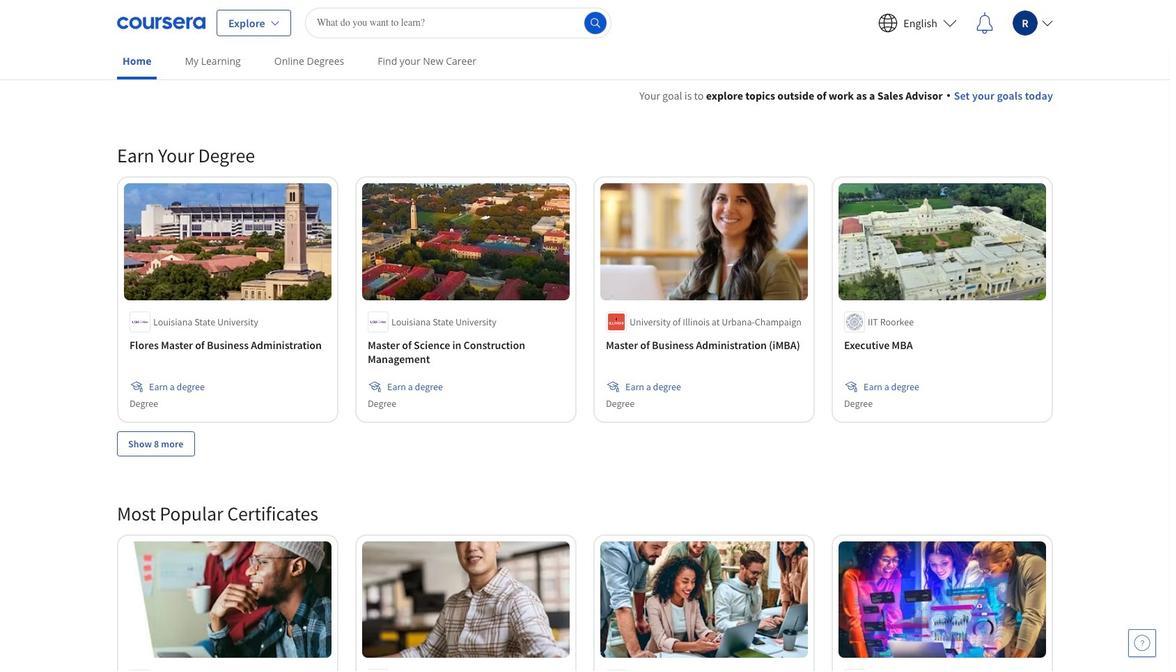 Task type: describe. For each thing, give the bounding box(es) containing it.
help center image
[[1135, 635, 1151, 652]]

earn your degree collection element
[[109, 121, 1062, 479]]

most popular certificates collection element
[[109, 479, 1062, 671]]

coursera image
[[117, 12, 206, 34]]



Task type: vqa. For each thing, say whether or not it's contained in the screenshot.
Me
no



Task type: locate. For each thing, give the bounding box(es) containing it.
main content
[[0, 70, 1171, 671]]

What do you want to learn? text field
[[305, 7, 612, 38]]

None search field
[[305, 7, 612, 38]]



